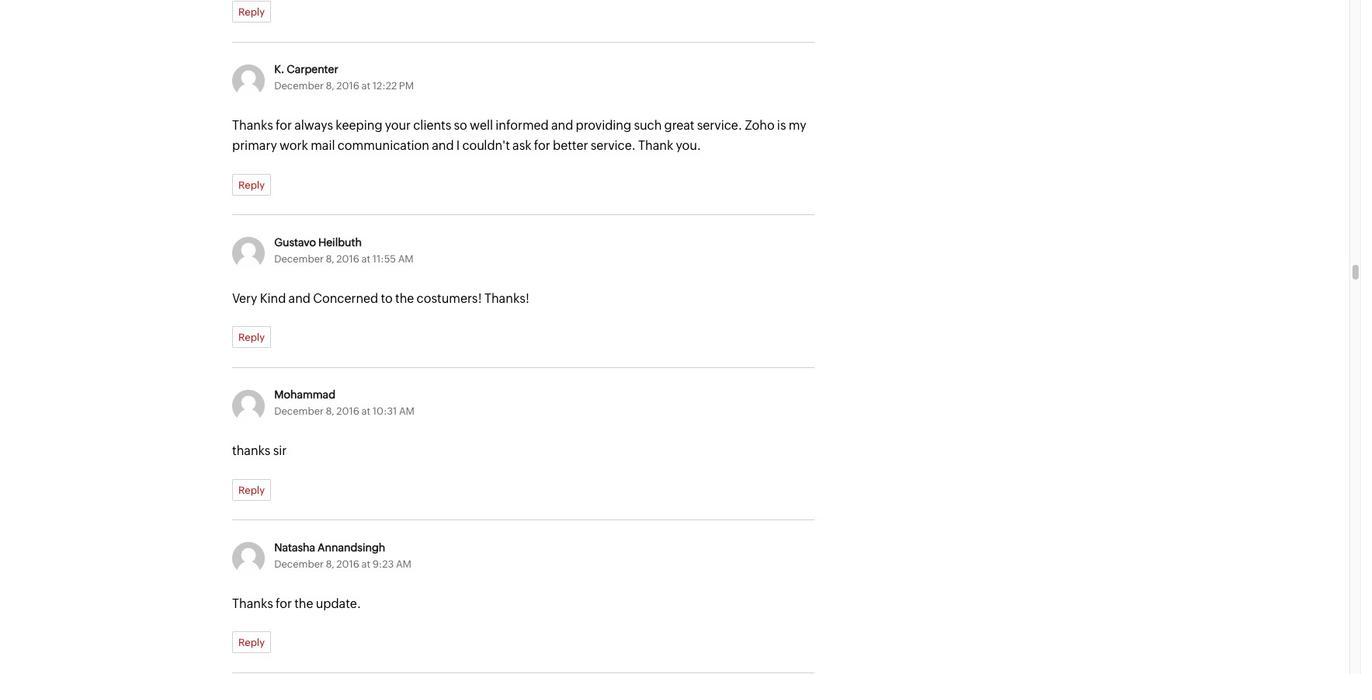 Task type: vqa. For each thing, say whether or not it's contained in the screenshot.
topmost on
no



Task type: describe. For each thing, give the bounding box(es) containing it.
thanks!
[[485, 291, 530, 306]]

providing
[[576, 118, 632, 133]]

december for very kind and concerned to the costumers! thanks!
[[274, 253, 324, 265]]

well
[[470, 118, 493, 133]]

december for thanks for always keeping your clients so well informed and providing such great service. zoho is my primary work mail communication and i couldn't ask for better service. thank you.
[[274, 80, 324, 92]]

heilbuth
[[318, 236, 362, 248]]

for for thanks for always keeping your clients so well informed and providing such great service. zoho is my primary work mail communication and i couldn't ask for better service. thank you.
[[276, 118, 292, 133]]

reply for thanks for always keeping your clients so well informed and providing such great service. zoho is my primary work mail communication and i couldn't ask for better service. thank you.
[[238, 179, 265, 191]]

december 8, 2016 at 12:22 pm
[[274, 80, 414, 92]]

reply for very kind and concerned to the costumers! thanks!
[[238, 332, 265, 343]]

9:23
[[373, 558, 394, 570]]

costumers!
[[417, 291, 482, 306]]

am for thanks for the update.
[[396, 558, 412, 570]]

december 8, 2016 at 12:22 pm link
[[274, 80, 414, 92]]

natasha
[[274, 541, 315, 554]]

december 8, 2016 at 9:23 am link
[[274, 558, 412, 570]]

thanks for thanks for always keeping your clients so well informed and providing such great service. zoho is my primary work mail communication and i couldn't ask for better service. thank you.
[[232, 118, 273, 133]]

thanks sir
[[232, 444, 287, 458]]

reply link for very kind and concerned to the costumers! thanks!
[[232, 326, 271, 348]]

natasha annandsingh
[[274, 541, 385, 554]]

k. carpenter
[[274, 63, 338, 76]]

thank
[[639, 138, 674, 153]]

i
[[457, 138, 460, 153]]

2 vertical spatial and
[[289, 291, 311, 306]]

8, for thanks for the update.
[[326, 558, 335, 570]]

december for thanks sir
[[274, 406, 324, 417]]

informed
[[496, 118, 549, 133]]

1 vertical spatial the
[[295, 596, 313, 611]]

so
[[454, 118, 468, 133]]

1 vertical spatial service.
[[591, 138, 636, 153]]

couldn't
[[463, 138, 510, 153]]

3 at from the top
[[362, 406, 371, 417]]

gustavo heilbuth
[[274, 236, 362, 248]]

my
[[789, 118, 807, 133]]

2016 for thanks for the update.
[[337, 558, 360, 570]]

1 reply from the top
[[238, 7, 265, 18]]

2016 for thanks for always keeping your clients so well informed and providing such great service. zoho is my primary work mail communication and i couldn't ask for better service. thank you.
[[337, 80, 360, 92]]

december 8, 2016 at 10:31 am link
[[274, 406, 415, 417]]

mail
[[311, 138, 335, 153]]

at for update.
[[362, 558, 371, 570]]

very
[[232, 291, 257, 306]]

2016 for thanks sir
[[337, 406, 360, 417]]

december 8, 2016 at 9:23 am
[[274, 558, 412, 570]]

primary
[[232, 138, 277, 153]]

1 reply link from the top
[[232, 1, 271, 23]]

december 8, 2016 at 11:55 am link
[[274, 253, 414, 265]]

carpenter
[[287, 63, 338, 76]]

better
[[553, 138, 588, 153]]

am for very kind and concerned to the costumers! thanks!
[[398, 253, 414, 265]]

very kind and concerned to the costumers! thanks!
[[232, 291, 530, 306]]

you.
[[676, 138, 702, 153]]



Task type: locate. For each thing, give the bounding box(es) containing it.
december 8, 2016 at 10:31 am
[[274, 406, 415, 417]]

reply link
[[232, 1, 271, 23], [232, 174, 271, 195], [232, 326, 271, 348], [232, 479, 271, 501], [232, 632, 271, 654]]

the right to on the left of page
[[395, 291, 414, 306]]

at for concerned
[[362, 253, 371, 265]]

december down k. carpenter
[[274, 80, 324, 92]]

0 horizontal spatial the
[[295, 596, 313, 611]]

3 2016 from the top
[[337, 406, 360, 417]]

0 vertical spatial am
[[398, 253, 414, 265]]

for for thanks for the update.
[[276, 596, 292, 611]]

4 at from the top
[[362, 558, 371, 570]]

and left i
[[432, 138, 454, 153]]

5 reply link from the top
[[232, 632, 271, 654]]

2 reply from the top
[[238, 179, 265, 191]]

for left the update.
[[276, 596, 292, 611]]

concerned
[[313, 291, 379, 306]]

2 2016 from the top
[[337, 253, 360, 265]]

2 vertical spatial for
[[276, 596, 292, 611]]

8, down carpenter
[[326, 80, 335, 92]]

2016 down heilbuth
[[337, 253, 360, 265]]

8, for thanks for always keeping your clients so well informed and providing such great service. zoho is my primary work mail communication and i couldn't ask for better service. thank you.
[[326, 80, 335, 92]]

12:22
[[373, 80, 397, 92]]

for right the ask at the left of page
[[534, 138, 551, 153]]

am right "11:55"
[[398, 253, 414, 265]]

4 2016 from the top
[[337, 558, 360, 570]]

work
[[280, 138, 308, 153]]

8, for thanks sir
[[326, 406, 335, 417]]

4 8, from the top
[[326, 558, 335, 570]]

1 8, from the top
[[326, 80, 335, 92]]

thanks for the update.
[[232, 596, 361, 611]]

at left 10:31
[[362, 406, 371, 417]]

2016
[[337, 80, 360, 92], [337, 253, 360, 265], [337, 406, 360, 417], [337, 558, 360, 570]]

december down gustavo
[[274, 253, 324, 265]]

gustavo
[[274, 236, 316, 248]]

1 vertical spatial am
[[399, 406, 415, 417]]

am right 9:23
[[396, 558, 412, 570]]

december 8, 2016 at 11:55 am
[[274, 253, 414, 265]]

communication
[[338, 138, 430, 153]]

3 december from the top
[[274, 406, 324, 417]]

thanks for thanks for the update.
[[232, 596, 273, 611]]

am for thanks sir
[[399, 406, 415, 417]]

8, down mohammad
[[326, 406, 335, 417]]

december down mohammad
[[274, 406, 324, 417]]

is
[[778, 118, 787, 133]]

and right kind
[[289, 291, 311, 306]]

clients
[[413, 118, 452, 133]]

thanks
[[232, 118, 273, 133], [232, 596, 273, 611]]

reply link for thanks for the update.
[[232, 632, 271, 654]]

service.
[[697, 118, 743, 133], [591, 138, 636, 153]]

at left "11:55"
[[362, 253, 371, 265]]

3 reply link from the top
[[232, 326, 271, 348]]

2016 down annandsingh
[[337, 558, 360, 570]]

0 vertical spatial the
[[395, 291, 414, 306]]

reply link for thanks sir
[[232, 479, 271, 501]]

1 december from the top
[[274, 80, 324, 92]]

december
[[274, 80, 324, 92], [274, 253, 324, 265], [274, 406, 324, 417], [274, 558, 324, 570]]

zoho
[[745, 118, 775, 133]]

service. up "you."
[[697, 118, 743, 133]]

2016 for very kind and concerned to the costumers! thanks!
[[337, 253, 360, 265]]

such
[[634, 118, 662, 133]]

2016 left 10:31
[[337, 406, 360, 417]]

11:55
[[373, 253, 396, 265]]

2 horizontal spatial and
[[552, 118, 574, 133]]

1 at from the top
[[362, 80, 371, 92]]

reply link for thanks for always keeping your clients so well informed and providing such great service. zoho is my primary work mail communication and i couldn't ask for better service. thank you.
[[232, 174, 271, 195]]

ask
[[513, 138, 532, 153]]

and up "better"
[[552, 118, 574, 133]]

keeping
[[336, 118, 383, 133]]

thanks inside thanks for always keeping your clients so well informed and providing such great service. zoho is my primary work mail communication and i couldn't ask for better service. thank you.
[[232, 118, 273, 133]]

update.
[[316, 596, 361, 611]]

1 vertical spatial for
[[534, 138, 551, 153]]

service. down providing
[[591, 138, 636, 153]]

to
[[381, 291, 393, 306]]

2 vertical spatial am
[[396, 558, 412, 570]]

2 at from the top
[[362, 253, 371, 265]]

2 thanks from the top
[[232, 596, 273, 611]]

1 horizontal spatial and
[[432, 138, 454, 153]]

2016 left 12:22 at the top left of page
[[337, 80, 360, 92]]

at
[[362, 80, 371, 92], [362, 253, 371, 265], [362, 406, 371, 417], [362, 558, 371, 570]]

mohammad
[[274, 389, 336, 401]]

thanks for always keeping your clients so well informed and providing such great service. zoho is my primary work mail communication and i couldn't ask for better service. thank you.
[[232, 118, 807, 153]]

your
[[385, 118, 411, 133]]

1 vertical spatial thanks
[[232, 596, 273, 611]]

k.
[[274, 63, 285, 76]]

sir
[[273, 444, 287, 458]]

4 reply from the top
[[238, 485, 265, 496]]

3 8, from the top
[[326, 406, 335, 417]]

1 thanks from the top
[[232, 118, 273, 133]]

8,
[[326, 80, 335, 92], [326, 253, 335, 265], [326, 406, 335, 417], [326, 558, 335, 570]]

2 december from the top
[[274, 253, 324, 265]]

kind
[[260, 291, 286, 306]]

thanks
[[232, 444, 271, 458]]

the
[[395, 291, 414, 306], [295, 596, 313, 611]]

reply for thanks for the update.
[[238, 637, 265, 649]]

4 reply link from the top
[[232, 479, 271, 501]]

at left 12:22 at the top left of page
[[362, 80, 371, 92]]

2 reply link from the top
[[232, 174, 271, 195]]

4 december from the top
[[274, 558, 324, 570]]

8, down natasha annandsingh
[[326, 558, 335, 570]]

2 8, from the top
[[326, 253, 335, 265]]

for up 'work'
[[276, 118, 292, 133]]

great
[[665, 118, 695, 133]]

at left 9:23
[[362, 558, 371, 570]]

8, down heilbuth
[[326, 253, 335, 265]]

am
[[398, 253, 414, 265], [399, 406, 415, 417], [396, 558, 412, 570]]

0 horizontal spatial and
[[289, 291, 311, 306]]

for
[[276, 118, 292, 133], [534, 138, 551, 153], [276, 596, 292, 611]]

10:31
[[373, 406, 397, 417]]

the left the update.
[[295, 596, 313, 611]]

0 horizontal spatial service.
[[591, 138, 636, 153]]

annandsingh
[[318, 541, 385, 554]]

december for thanks for the update.
[[274, 558, 324, 570]]

at for keeping
[[362, 80, 371, 92]]

1 horizontal spatial service.
[[697, 118, 743, 133]]

1 horizontal spatial the
[[395, 291, 414, 306]]

0 vertical spatial thanks
[[232, 118, 273, 133]]

0 vertical spatial service.
[[697, 118, 743, 133]]

0 vertical spatial for
[[276, 118, 292, 133]]

8, for very kind and concerned to the costumers! thanks!
[[326, 253, 335, 265]]

always
[[295, 118, 333, 133]]

am right 10:31
[[399, 406, 415, 417]]

0 vertical spatial and
[[552, 118, 574, 133]]

pm
[[399, 80, 414, 92]]

december down the natasha
[[274, 558, 324, 570]]

and
[[552, 118, 574, 133], [432, 138, 454, 153], [289, 291, 311, 306]]

reply
[[238, 7, 265, 18], [238, 179, 265, 191], [238, 332, 265, 343], [238, 485, 265, 496], [238, 637, 265, 649]]

3 reply from the top
[[238, 332, 265, 343]]

reply for thanks sir
[[238, 485, 265, 496]]

1 vertical spatial and
[[432, 138, 454, 153]]

5 reply from the top
[[238, 637, 265, 649]]

1 2016 from the top
[[337, 80, 360, 92]]



